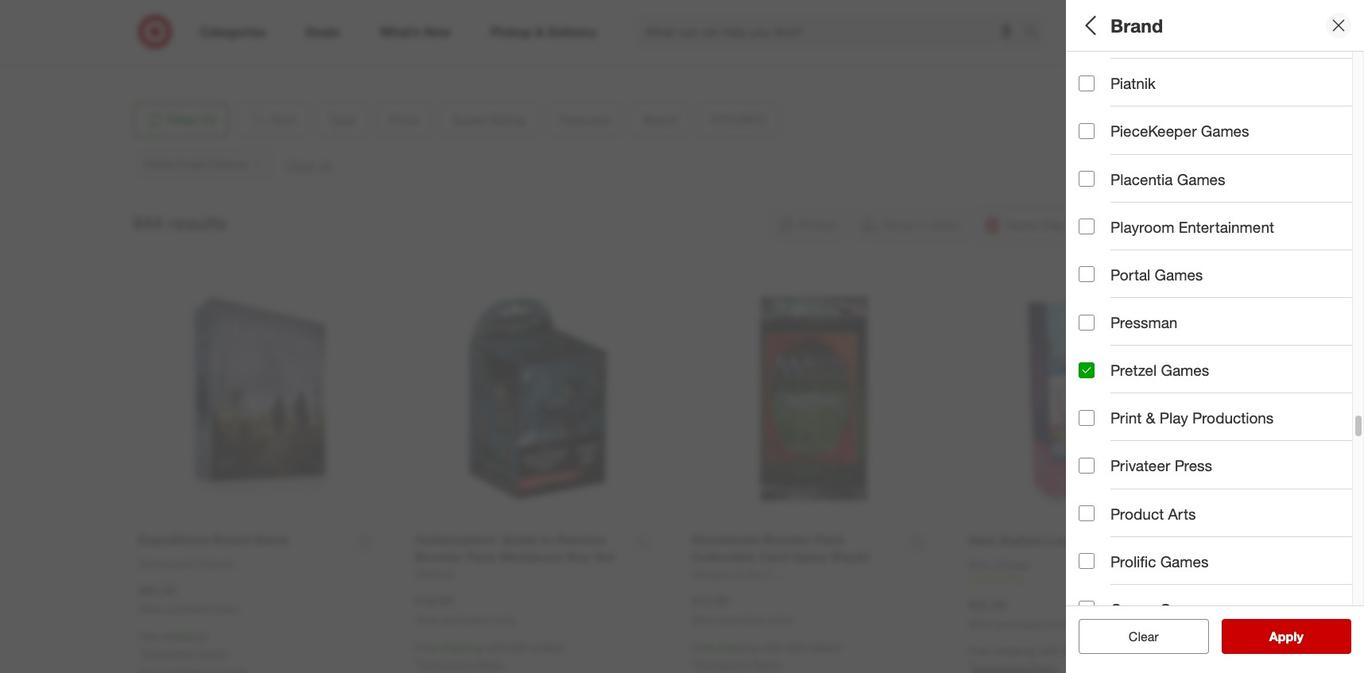 Task type: locate. For each thing, give the bounding box(es) containing it.
free for $15.95
[[692, 641, 714, 655]]

brand up hr
[[1079, 285, 1123, 304]]

$35 for $15.95
[[786, 641, 804, 655]]

Pretzel Games checkbox
[[1079, 362, 1095, 378]]

apply. down $18.99 when purchased online
[[475, 658, 505, 671]]

0 horizontal spatial with
[[486, 641, 507, 655]]

when
[[138, 604, 163, 616], [415, 615, 440, 627], [692, 615, 717, 627], [969, 618, 994, 630]]

shipping for $18.99
[[440, 641, 483, 655]]

clear inside button
[[1121, 629, 1151, 645]]

results
[[168, 212, 227, 234], [1280, 629, 1321, 645]]

$0
[[1079, 139, 1091, 152]]

purchased inside "$84.95 when purchased online"
[[166, 604, 211, 616]]

shipping inside 'free shipping * * exclusions apply.'
[[164, 630, 206, 644]]

park
[[231, 13, 254, 27]]

online inside $18.99 when purchased online
[[491, 615, 516, 627]]

games up the technology;
[[1155, 266, 1204, 284]]

online
[[214, 604, 239, 616], [491, 615, 516, 627], [767, 615, 793, 627], [1044, 618, 1070, 630]]

purchased up 'free shipping * * exclusions apply.'
[[166, 604, 211, 616]]

1 horizontal spatial $35
[[786, 641, 804, 655]]

purchased for $84.95
[[166, 604, 211, 616]]

free down $84.95 at the bottom left
[[138, 630, 160, 644]]

price $0  –  $15; $15  –  $25; $25  –  $50; $50  –  $100; $100  –  
[[1079, 118, 1365, 152]]

purchased for $15.95
[[719, 615, 765, 627]]

0-
[[1079, 306, 1090, 319]]

all
[[1155, 629, 1167, 645]]

games up include out of stock
[[1162, 361, 1210, 380]]

free for $20.99
[[969, 645, 991, 658]]

clear for clear all
[[1121, 629, 1151, 645]]

2 horizontal spatial games;
[[1264, 306, 1303, 319]]

games for piecekeeper games
[[1202, 122, 1250, 140]]

exclusions
[[142, 647, 196, 660], [419, 658, 472, 671], [696, 658, 749, 671]]

1 horizontal spatial orders*
[[807, 641, 843, 655]]

entertainment
[[1179, 218, 1275, 236]]

purchased down $18.99
[[443, 615, 488, 627]]

0 horizontal spatial free shipping with $35 orders* * exclusions apply.
[[415, 641, 567, 671]]

see results
[[1253, 629, 1321, 645]]

with down $15.95 when purchased online
[[763, 641, 783, 655]]

0 horizontal spatial orders*
[[531, 641, 567, 655]]

0 horizontal spatial exclusions
[[142, 647, 196, 660]]

drive
[[257, 13, 283, 27]]

include
[[1111, 400, 1161, 418]]

games for queen games
[[1161, 600, 1209, 619]]

2f-
[[1306, 306, 1323, 319]]

shipping down $15.95 when purchased online
[[717, 641, 760, 655]]

free shipping with $35 orders* * exclusions apply.
[[415, 641, 567, 671], [692, 641, 843, 671]]

exclusions apply. button down "$84.95 when purchased online"
[[142, 646, 228, 662]]

brand for brand 0-hr art & technology; 25th century games; 2f-spiele; 2
[[1079, 285, 1123, 304]]

2 horizontal spatial $35
[[1063, 645, 1081, 658]]

exclusions apply. button down $15.95 when purchased online
[[696, 657, 782, 673]]

purchased for $18.99
[[443, 615, 488, 627]]

$50
[[1256, 139, 1274, 152]]

0 horizontal spatial games;
[[1113, 83, 1151, 97]]

with for $18.99
[[486, 641, 507, 655]]

1 clear from the left
[[1121, 629, 1151, 645]]

brand 0-hr art & technology; 25th century games; 2f-spiele; 2
[[1079, 285, 1365, 319]]

ga
[[1354, 83, 1365, 97]]

2 horizontal spatial exclusions apply. button
[[696, 657, 782, 673]]

brand dialog
[[1067, 0, 1365, 674]]

1 free shipping with $35 orders* * exclusions apply. from the left
[[415, 641, 567, 671]]

exclusions down "$84.95 when purchased online"
[[142, 647, 196, 660]]

944 results
[[132, 212, 227, 234]]

with
[[486, 641, 507, 655], [763, 641, 783, 655], [1040, 645, 1060, 658]]

1 vertical spatial brand
[[1079, 285, 1123, 304]]

purchased inside $18.99 when purchased online
[[443, 615, 488, 627]]

filters
[[1106, 14, 1156, 36]]

stock
[[1208, 400, 1245, 418]]

shipping down the $20.99 when purchased online
[[994, 645, 1036, 658]]

1 vertical spatial &
[[1147, 409, 1156, 427]]

0 vertical spatial brand
[[1111, 14, 1164, 36]]

when for $84.95
[[138, 604, 163, 616]]

when for $20.99
[[969, 618, 994, 630]]

$15.95 when purchased online
[[692, 594, 793, 627]]

games; left card
[[1113, 83, 1151, 97]]

$35
[[510, 641, 528, 655], [786, 641, 804, 655], [1063, 645, 1081, 658]]

when down the $20.99
[[969, 618, 994, 630]]

games down arts
[[1161, 553, 1209, 571]]

,
[[192, 29, 195, 43]]

games up all at the right bottom of page
[[1161, 600, 1209, 619]]

privateer press
[[1111, 457, 1213, 475]]

1 horizontal spatial &
[[1147, 409, 1156, 427]]

1 horizontal spatial exclusions
[[419, 658, 472, 671]]

pressman
[[1111, 313, 1178, 332]]

free shipping with $35 orders* * exclusions apply. for $15.95
[[692, 641, 843, 671]]

2 horizontal spatial orders*
[[1084, 645, 1120, 658]]

2 clear from the left
[[1129, 629, 1159, 645]]

exclusions down $15.95 when purchased online
[[696, 658, 749, 671]]

& right art
[[1123, 306, 1130, 319]]

clear all button
[[1079, 620, 1209, 655]]

product arts
[[1111, 505, 1197, 523]]

0 horizontal spatial apply.
[[199, 647, 228, 660]]

brand
[[1111, 14, 1164, 36], [1079, 285, 1123, 304]]

free
[[138, 630, 160, 644], [415, 641, 437, 655], [692, 641, 714, 655], [969, 645, 991, 658]]

pretzel
[[1111, 361, 1157, 380]]

apply. down $15.95 when purchased online
[[752, 658, 782, 671]]

25th
[[1196, 306, 1218, 319]]

queen games
[[1111, 600, 1209, 619]]

when for $15.95
[[692, 615, 717, 627]]

What can we help you find? suggestions appear below search field
[[636, 14, 1029, 49]]

brand inside brand dialog
[[1111, 14, 1164, 36]]

orders*
[[531, 641, 567, 655], [807, 641, 843, 655], [1084, 645, 1120, 658]]

& left play
[[1147, 409, 1156, 427]]

when inside "$84.95 when purchased online"
[[138, 604, 163, 616]]

online inside "$84.95 when purchased online"
[[214, 604, 239, 616]]

piatnik
[[1111, 74, 1156, 93]]

games;
[[1113, 83, 1151, 97], [1182, 83, 1220, 97], [1264, 306, 1303, 319]]

free shipping with $35 orders* * exclusions apply. for $18.99
[[415, 641, 567, 671]]

spiele;
[[1323, 306, 1357, 319]]

free down the $20.99
[[969, 645, 991, 658]]

results right 944
[[168, 212, 227, 234]]

rating
[[1126, 179, 1173, 198]]

clear
[[1121, 629, 1151, 645], [1129, 629, 1159, 645]]

2 horizontal spatial apply.
[[752, 658, 782, 671]]

exclusions inside 'free shipping * * exclusions apply.'
[[142, 647, 196, 660]]

$35 for $18.99
[[510, 641, 528, 655]]

brand inside brand 0-hr art & technology; 25th century games; 2f-spiele; 2
[[1079, 285, 1123, 304]]

$35 down $15.95 when purchased online
[[786, 641, 804, 655]]

portal games
[[1111, 266, 1204, 284]]

games down $25
[[1178, 170, 1226, 188]]

Privateer Press checkbox
[[1079, 458, 1095, 474]]

* down $18.99
[[415, 658, 419, 671]]

apply.
[[199, 647, 228, 660], [475, 658, 505, 671], [752, 658, 782, 671]]

$35 down queen games checkbox
[[1063, 645, 1081, 658]]

free shipping with $35 orders* * exclusions apply. down $15.95 when purchased online
[[692, 641, 843, 671]]

Placentia Games checkbox
[[1079, 171, 1095, 187]]

games for prolific games
[[1161, 553, 1209, 571]]

1 vertical spatial results
[[1280, 629, 1321, 645]]

0 vertical spatial &
[[1123, 306, 1130, 319]]

exclusions apply. button for $18.99
[[419, 657, 505, 673]]

purchased down the $20.99
[[996, 618, 1042, 630]]

online for $20.99
[[1044, 618, 1070, 630]]

shipping down $18.99 when purchased online
[[440, 641, 483, 655]]

clear left all at the right bottom of page
[[1121, 629, 1151, 645]]

online inside $15.95 when purchased online
[[767, 615, 793, 627]]

when down $15.95
[[692, 615, 717, 627]]

53719
[[214, 29, 245, 43]]

&
[[1123, 306, 1130, 319], [1147, 409, 1156, 427]]

guest
[[1079, 179, 1122, 198]]

$35 down $18.99 when purchased online
[[510, 641, 528, 655]]

games
[[1202, 122, 1250, 140], [1178, 170, 1226, 188], [1155, 266, 1204, 284], [1162, 361, 1210, 380], [1161, 553, 1209, 571], [1161, 600, 1209, 619]]

new
[[1079, 250, 1102, 264]]

art
[[1105, 306, 1120, 319]]

1 horizontal spatial free shipping with $35 orders* * exclusions apply.
[[692, 641, 843, 671]]

purchased inside $15.95 when purchased online
[[719, 615, 765, 627]]

1 horizontal spatial exclusions apply. button
[[419, 657, 505, 673]]

free down $18.99
[[415, 641, 437, 655]]

apply. down "$84.95 when purchased online"
[[199, 647, 228, 660]]

$35 for $20.99
[[1063, 645, 1081, 658]]

guest rating
[[1079, 179, 1173, 198]]

$18.99
[[415, 594, 453, 610]]

free shipping with $35 orders* * exclusions apply. down $18.99 when purchased online
[[415, 641, 567, 671]]

games; right card
[[1182, 83, 1220, 97]]

Queen Games checkbox
[[1079, 602, 1095, 618]]

2 free shipping with $35 orders* * exclusions apply. from the left
[[692, 641, 843, 671]]

when down $84.95 at the bottom left
[[138, 604, 163, 616]]

free shipping with $35 orders*
[[969, 645, 1120, 658]]

purchased inside the $20.99 when purchased online
[[996, 618, 1042, 630]]

exclusions for $18.99
[[419, 658, 472, 671]]

944
[[132, 212, 163, 234]]

brand right all
[[1111, 14, 1164, 36]]

exclusions apply. button
[[142, 646, 228, 662], [419, 657, 505, 673], [696, 657, 782, 673]]

with for $20.99
[[1040, 645, 1060, 658]]

exclusions down $18.99 when purchased online
[[419, 658, 472, 671]]

orders* for $15.95
[[807, 641, 843, 655]]

orders* for $20.99
[[1084, 645, 1120, 658]]

1 horizontal spatial results
[[1280, 629, 1321, 645]]

2 horizontal spatial with
[[1040, 645, 1060, 658]]

with down $18.99 when purchased online
[[486, 641, 507, 655]]

when inside the $20.99 when purchased online
[[969, 618, 994, 630]]

purchased down $15.95
[[719, 615, 765, 627]]

games left "$50"
[[1202, 122, 1250, 140]]

1 horizontal spatial with
[[763, 641, 783, 655]]

results right the see
[[1280, 629, 1321, 645]]

apply. for $15.95
[[752, 658, 782, 671]]

print
[[1111, 409, 1142, 427]]

clear inside button
[[1129, 629, 1159, 645]]

0 horizontal spatial results
[[168, 212, 227, 234]]

with down the $20.99 when purchased online
[[1040, 645, 1060, 658]]

clear all
[[1121, 629, 1167, 645]]

online inside the $20.99 when purchased online
[[1044, 618, 1070, 630]]

guest rating button
[[1079, 163, 1365, 219]]

when inside $15.95 when purchased online
[[692, 615, 717, 627]]

games for placentia games
[[1178, 170, 1226, 188]]

games; left 2f-
[[1264, 306, 1303, 319]]

when down $18.99
[[415, 615, 440, 627]]

exclusions apply. button down $18.99 when purchased online
[[419, 657, 505, 673]]

1 horizontal spatial apply.
[[475, 658, 505, 671]]

results inside button
[[1280, 629, 1321, 645]]

when for $18.99
[[415, 615, 440, 627]]

$15;
[[1110, 139, 1131, 152]]

0 horizontal spatial $35
[[510, 641, 528, 655]]

0 horizontal spatial &
[[1123, 306, 1130, 319]]

0 vertical spatial results
[[168, 212, 227, 234]]

shipping down "$84.95 when purchased online"
[[164, 630, 206, 644]]

when inside $18.99 when purchased online
[[415, 615, 440, 627]]

$15
[[1134, 139, 1152, 152]]

featured
[[1079, 230, 1143, 248]]

2 horizontal spatial exclusions
[[696, 658, 749, 671]]

clear down queen
[[1129, 629, 1159, 645]]

free down $15.95
[[692, 641, 714, 655]]



Task type: vqa. For each thing, say whether or not it's contained in the screenshot.
'online' corresponding to $20.99
yes



Task type: describe. For each thing, give the bounding box(es) containing it.
portal
[[1111, 266, 1151, 284]]

technology;
[[1133, 306, 1193, 319]]

arts
[[1169, 505, 1197, 523]]

& inside brand 0-hr art & technology; 25th century games; 2f-spiele; 2
[[1123, 306, 1130, 319]]

piecekeeper games
[[1111, 122, 1250, 140]]

featured new
[[1079, 230, 1143, 264]]

$84.95
[[138, 583, 177, 599]]

board
[[1079, 83, 1110, 97]]

* down "$84.95 when purchased online"
[[206, 630, 210, 644]]

playroom entertainment
[[1111, 218, 1275, 236]]

$100
[[1323, 139, 1347, 152]]

cards;
[[1318, 83, 1351, 97]]

piecekeeper
[[1111, 122, 1197, 140]]

trading
[[1279, 83, 1315, 97]]

* down $15.95
[[692, 658, 696, 671]]

& inside brand dialog
[[1147, 409, 1156, 427]]

exclusions for $15.95
[[696, 658, 749, 671]]

see results button
[[1222, 620, 1352, 655]]

us
[[145, 45, 160, 59]]

of
[[1191, 400, 1204, 418]]

shipping for $15.95
[[717, 641, 760, 655]]

$25;
[[1171, 139, 1192, 152]]

exclusions apply. button for $15.95
[[696, 657, 782, 673]]

online for $15.95
[[767, 615, 793, 627]]

1 link
[[969, 573, 1215, 587]]

fpo/apo button
[[1079, 330, 1365, 386]]

pretzel games
[[1111, 361, 1210, 380]]

apply. inside 'free shipping * * exclusions apply.'
[[199, 647, 228, 660]]

PieceKeeper Games checkbox
[[1079, 123, 1095, 139]]

see
[[1253, 629, 1276, 645]]

prolific games
[[1111, 553, 1209, 571]]

Prolific Games checkbox
[[1079, 554, 1095, 570]]

free inside 'free shipping * * exclusions apply.'
[[138, 630, 160, 644]]

fpo/apo
[[1079, 346, 1148, 365]]

include out of stock
[[1111, 400, 1245, 418]]

2
[[1360, 306, 1365, 319]]

price
[[1079, 118, 1117, 137]]

placentia
[[1111, 170, 1174, 188]]

Piatnik checkbox
[[1079, 75, 1095, 91]]

productions
[[1193, 409, 1274, 427]]

wi
[[198, 29, 211, 43]]

with for $15.95
[[763, 641, 783, 655]]

$84.95 when purchased online
[[138, 583, 239, 616]]

$18.99 when purchased online
[[415, 594, 516, 627]]

$15.95
[[692, 594, 730, 610]]

shipping for $20.99
[[994, 645, 1036, 658]]

0 horizontal spatial exclusions apply. button
[[142, 646, 228, 662]]

product
[[1111, 505, 1165, 523]]

online for $18.99
[[491, 615, 516, 627]]

search
[[1018, 25, 1056, 41]]

commerce
[[173, 13, 228, 27]]

card
[[1154, 83, 1179, 97]]

games; inside brand 0-hr art & technology; 25th century games; 2f-spiele; 2
[[1264, 306, 1303, 319]]

placentia games
[[1111, 170, 1226, 188]]

apply button
[[1222, 620, 1352, 655]]

privateer
[[1111, 457, 1171, 475]]

2835 commerce park drive fitchburg , wi 53719 us
[[145, 13, 283, 59]]

games for portal games
[[1155, 266, 1204, 284]]

search button
[[1018, 14, 1056, 52]]

orders* for $18.99
[[531, 641, 567, 655]]

apply. for $18.99
[[475, 658, 505, 671]]

out
[[1165, 400, 1187, 418]]

free for $18.99
[[415, 641, 437, 655]]

play
[[1160, 409, 1189, 427]]

results for 944 results
[[168, 212, 227, 234]]

free shipping * * exclusions apply.
[[138, 630, 228, 660]]

results for see results
[[1280, 629, 1321, 645]]

Product Arts checkbox
[[1079, 506, 1095, 522]]

online for $84.95
[[214, 604, 239, 616]]

clear for clear
[[1129, 629, 1159, 645]]

* down $84.95 at the bottom left
[[138, 647, 142, 660]]

Include out of stock checkbox
[[1079, 401, 1095, 417]]

all filters dialog
[[1067, 0, 1365, 674]]

$20.99 when purchased online
[[969, 597, 1070, 630]]

century
[[1221, 306, 1261, 319]]

print & play productions
[[1111, 409, 1274, 427]]

type board games; card games; collectible trading cards; ga
[[1079, 63, 1365, 97]]

$20.99
[[969, 597, 1007, 613]]

games for pretzel games
[[1162, 361, 1210, 380]]

playroom
[[1111, 218, 1175, 236]]

all filters
[[1079, 14, 1156, 36]]

$100;
[[1293, 139, 1320, 152]]

brand for brand
[[1111, 14, 1164, 36]]

Pressman checkbox
[[1079, 315, 1095, 331]]

type
[[1079, 63, 1113, 81]]

prolific
[[1111, 553, 1157, 571]]

Portal Games checkbox
[[1079, 267, 1095, 283]]

apply
[[1270, 629, 1304, 645]]

1
[[1018, 574, 1023, 586]]

2835
[[145, 13, 170, 27]]

purchased for $20.99
[[996, 618, 1042, 630]]

collectible
[[1223, 83, 1276, 97]]

1 horizontal spatial games;
[[1182, 83, 1220, 97]]

Playroom Entertainment checkbox
[[1079, 219, 1095, 235]]

clear button
[[1079, 620, 1209, 655]]

hr
[[1090, 306, 1102, 319]]

queen
[[1111, 600, 1156, 619]]

$25
[[1195, 139, 1213, 152]]

$50;
[[1232, 139, 1253, 152]]

press
[[1175, 457, 1213, 475]]

all
[[1079, 14, 1101, 36]]

Print & Play Productions checkbox
[[1079, 410, 1095, 426]]



